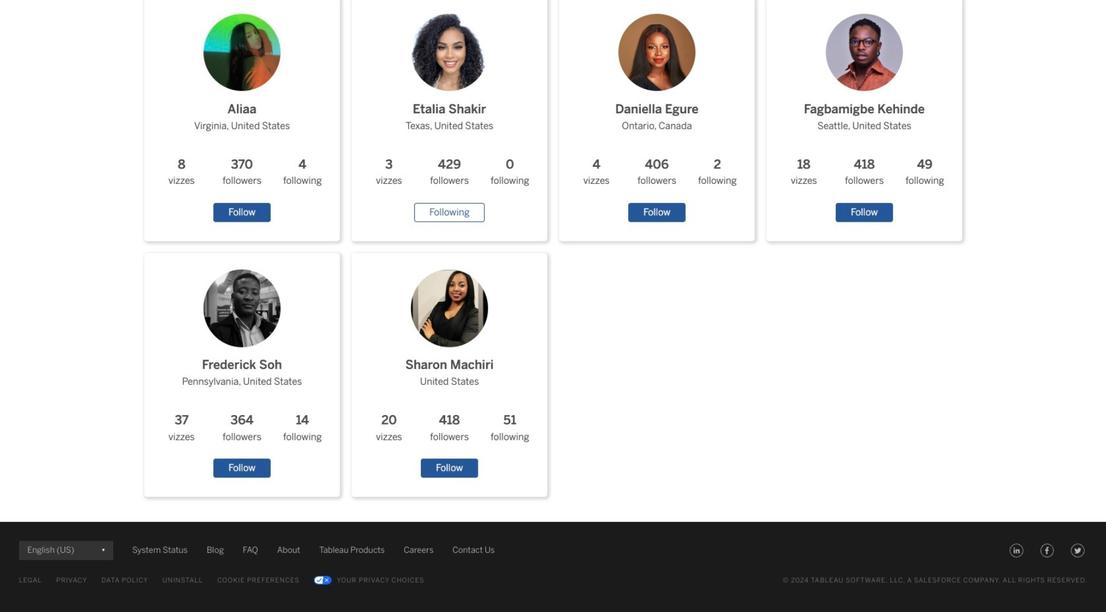 Task type: locate. For each thing, give the bounding box(es) containing it.
selected language element
[[27, 541, 105, 560]]

avatar image for daniella egure image
[[618, 14, 696, 91]]

avatar image for etalia shakir image
[[411, 14, 489, 91]]

avatar image for aliaa image
[[203, 14, 281, 91]]



Task type: describe. For each thing, give the bounding box(es) containing it.
avatar image for frederick  soh image
[[203, 269, 281, 347]]

avatar image for sharon machiri image
[[411, 269, 489, 347]]

avatar image for fagbamigbe kehinde image
[[826, 14, 904, 91]]



Task type: vqa. For each thing, say whether or not it's contained in the screenshot.
first Ben Norland icon from left Workbook thumbnail
no



